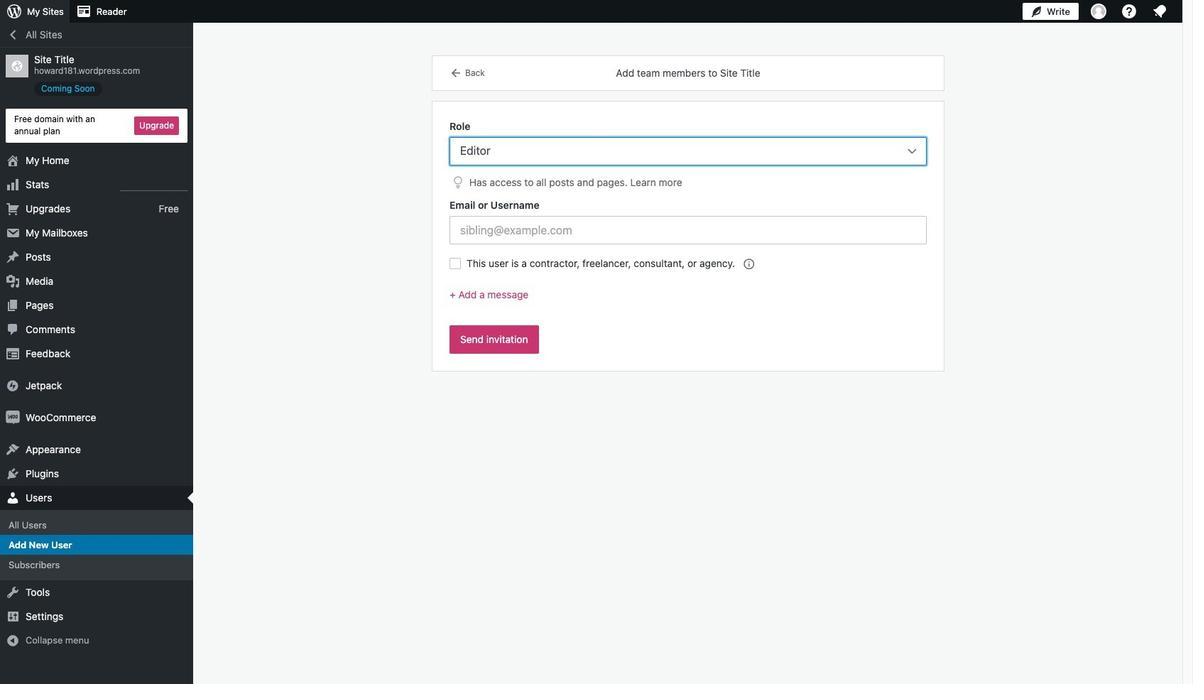 Task type: describe. For each thing, give the bounding box(es) containing it.
my profile image
[[1091, 4, 1107, 19]]

1 img image from the top
[[6, 378, 20, 393]]

2 img image from the top
[[6, 410, 20, 425]]

manage your notifications image
[[1152, 3, 1169, 20]]

sibling@example.com text field
[[450, 216, 927, 245]]

help image
[[1121, 3, 1138, 20]]



Task type: vqa. For each thing, say whether or not it's contained in the screenshot.
main content
yes



Task type: locate. For each thing, give the bounding box(es) containing it.
3 group from the top
[[450, 287, 927, 314]]

highest hourly views 0 image
[[120, 182, 188, 191]]

img image
[[6, 378, 20, 393], [6, 410, 20, 425]]

0 vertical spatial img image
[[6, 378, 20, 393]]

main content
[[433, 56, 944, 371]]

1 group from the top
[[450, 119, 927, 191]]

None checkbox
[[450, 258, 461, 270]]

0 vertical spatial group
[[450, 119, 927, 191]]

2 vertical spatial group
[[450, 287, 927, 314]]

1 vertical spatial group
[[450, 198, 927, 245]]

2 group from the top
[[450, 198, 927, 245]]

group
[[450, 119, 927, 191], [450, 198, 927, 245], [450, 287, 927, 314]]

more information image
[[742, 257, 755, 270]]

1 vertical spatial img image
[[6, 410, 20, 425]]



